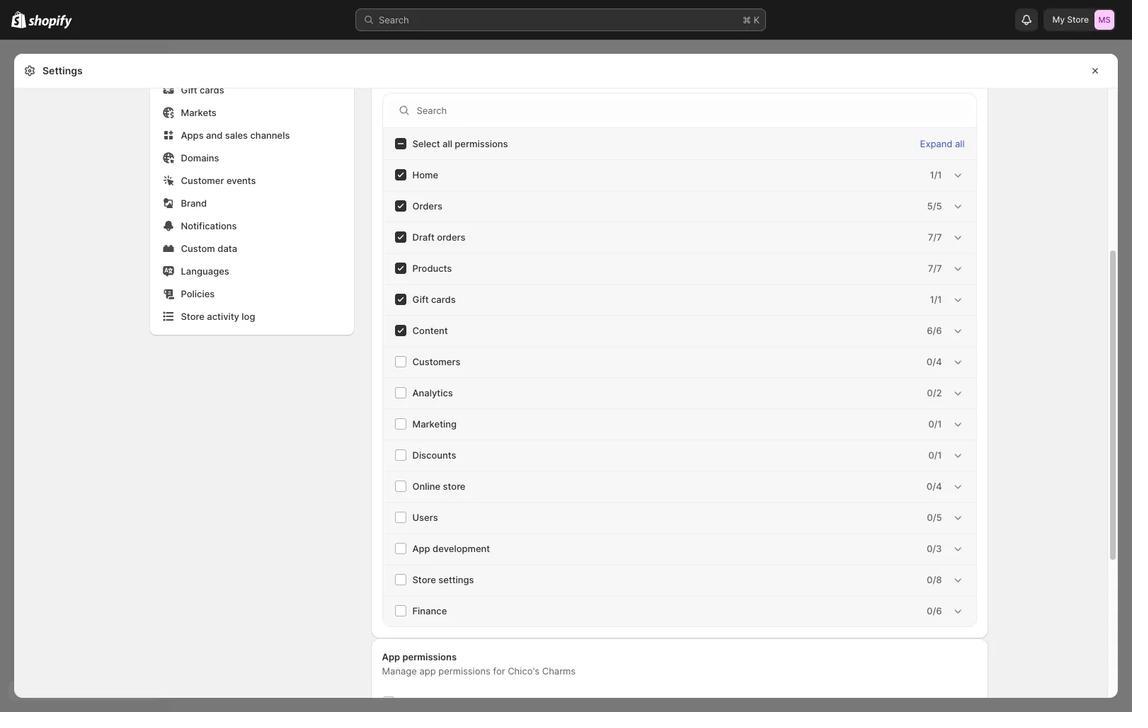 Task type: locate. For each thing, give the bounding box(es) containing it.
0 horizontal spatial shopify image
[[11, 11, 26, 28]]

0 vertical spatial gift
[[181, 84, 197, 96]]

1 7/7 from the top
[[928, 232, 942, 243]]

my store
[[1053, 14, 1089, 25]]

0/1 for marketing
[[929, 419, 942, 430]]

0 vertical spatial app
[[413, 543, 430, 555]]

1 vertical spatial app
[[382, 652, 400, 663]]

for
[[493, 666, 505, 677]]

1 all from the left
[[443, 138, 453, 149]]

store
[[1068, 14, 1089, 25], [181, 311, 205, 322], [413, 574, 436, 586]]

customer events
[[181, 175, 256, 186]]

0 vertical spatial 0/4
[[927, 356, 942, 368]]

expand all button
[[912, 129, 974, 159]]

2 all from the left
[[956, 138, 965, 149]]

policies
[[181, 288, 215, 300]]

0/4 for customers
[[927, 356, 942, 368]]

orders
[[437, 232, 466, 243]]

1 horizontal spatial and
[[438, 697, 454, 708]]

0 vertical spatial channels
[[250, 130, 290, 141]]

manage inside app permissions manage app permissions for chico's charms
[[382, 666, 417, 677]]

chico's
[[508, 666, 540, 677]]

0 vertical spatial permissions
[[455, 138, 508, 149]]

2 0/1 from the top
[[929, 450, 942, 461]]

app
[[413, 543, 430, 555], [382, 652, 400, 663]]

gift cards
[[181, 84, 224, 96], [413, 294, 456, 305]]

1 horizontal spatial store
[[413, 574, 436, 586]]

permissions right select
[[455, 138, 508, 149]]

marketing
[[413, 419, 457, 430]]

all inside dropdown button
[[956, 138, 965, 149]]

1 horizontal spatial channels
[[528, 697, 566, 708]]

domains link
[[158, 148, 345, 168]]

cards up markets
[[200, 84, 224, 96]]

cards down products
[[431, 294, 456, 305]]

0 vertical spatial 1/1
[[930, 169, 942, 181]]

5/5
[[928, 200, 942, 212]]

store up finance
[[413, 574, 436, 586]]

1 vertical spatial 0/1
[[929, 450, 942, 461]]

charms
[[542, 666, 576, 677]]

customer events link
[[158, 171, 345, 191]]

expand
[[921, 138, 953, 149]]

0/4 up 0/5
[[927, 481, 942, 492]]

1 vertical spatial manage
[[401, 697, 436, 708]]

1 vertical spatial 1/1
[[930, 294, 942, 305]]

app permissions manage app permissions for chico's charms
[[382, 652, 576, 677]]

sales
[[225, 130, 248, 141]]

channels up domains "link"
[[250, 130, 290, 141]]

my
[[1053, 14, 1065, 25]]

2 vertical spatial store
[[413, 574, 436, 586]]

2 0/4 from the top
[[927, 481, 942, 492]]

languages link
[[158, 261, 345, 281]]

2 1/1 from the top
[[930, 294, 942, 305]]

channels down charms
[[528, 697, 566, 708]]

my store image
[[1095, 10, 1115, 30]]

policies link
[[158, 284, 345, 304]]

select
[[413, 138, 440, 149]]

7/7
[[928, 232, 942, 243], [928, 263, 942, 274]]

0/6
[[927, 606, 942, 617]]

0 vertical spatial cards
[[200, 84, 224, 96]]

store settings
[[413, 574, 474, 586]]

customer
[[181, 175, 224, 186]]

store right my
[[1068, 14, 1089, 25]]

and
[[206, 130, 223, 141], [438, 697, 454, 708], [509, 697, 525, 708]]

notifications link
[[158, 216, 345, 236]]

analytics
[[413, 387, 453, 399]]

1 horizontal spatial all
[[956, 138, 965, 149]]

0/1
[[929, 419, 942, 430], [929, 450, 942, 461]]

gift cards up markets
[[181, 84, 224, 96]]

custom data link
[[158, 239, 345, 259]]

channels
[[250, 130, 290, 141], [528, 697, 566, 708]]

users
[[413, 512, 438, 523]]

settings
[[43, 64, 83, 77]]

1 vertical spatial 0/4
[[927, 481, 942, 492]]

manage down app at the bottom left
[[401, 697, 436, 708]]

0 horizontal spatial gift
[[181, 84, 197, 96]]

custom data
[[181, 243, 237, 254]]

shopify image
[[11, 11, 26, 28], [28, 15, 72, 29]]

languages
[[181, 266, 229, 277]]

permissions up app at the bottom left
[[403, 652, 457, 663]]

data
[[218, 243, 237, 254]]

apps and sales channels
[[181, 130, 290, 141]]

gift cards down products
[[413, 294, 456, 305]]

0/1 for discounts
[[929, 450, 942, 461]]

all right select
[[443, 138, 453, 149]]

1/1 down expand
[[930, 169, 942, 181]]

store for store activity log
[[181, 311, 205, 322]]

0 horizontal spatial all
[[443, 138, 453, 149]]

0 horizontal spatial store
[[181, 311, 205, 322]]

store activity log link
[[158, 307, 345, 327]]

1 0/1 from the top
[[929, 419, 942, 430]]

all right expand
[[956, 138, 965, 149]]

1 vertical spatial gift cards
[[413, 294, 456, 305]]

gift up markets
[[181, 84, 197, 96]]

0/4
[[927, 356, 942, 368], [927, 481, 942, 492]]

settings dialog
[[14, 0, 1118, 713]]

1 vertical spatial store
[[181, 311, 205, 322]]

0 vertical spatial manage
[[382, 666, 417, 677]]

1/1 up 6/6
[[930, 294, 942, 305]]

0 vertical spatial 0/1
[[929, 419, 942, 430]]

0 vertical spatial 7/7
[[928, 232, 942, 243]]

0/4 for online store
[[927, 481, 942, 492]]

1 horizontal spatial gift
[[413, 294, 429, 305]]

1 horizontal spatial app
[[413, 543, 430, 555]]

events
[[227, 175, 256, 186]]

0 horizontal spatial app
[[382, 652, 400, 663]]

manage left app at the bottom left
[[382, 666, 417, 677]]

dialog
[[1124, 54, 1133, 117]]

manage
[[382, 666, 417, 677], [401, 697, 436, 708]]

1 horizontal spatial cards
[[431, 294, 456, 305]]

markets link
[[158, 103, 345, 123]]

2 horizontal spatial store
[[1068, 14, 1089, 25]]

gift
[[181, 84, 197, 96], [413, 294, 429, 305]]

1/1
[[930, 169, 942, 181], [930, 294, 942, 305]]

permissions up install
[[439, 666, 491, 677]]

0/4 down 6/6
[[927, 356, 942, 368]]

2 7/7 from the top
[[928, 263, 942, 274]]

1 0/4 from the top
[[927, 356, 942, 368]]

gift up content
[[413, 294, 429, 305]]

1 1/1 from the top
[[930, 169, 942, 181]]

1 vertical spatial 7/7
[[928, 263, 942, 274]]

0 vertical spatial gift cards
[[181, 84, 224, 96]]

all
[[443, 138, 453, 149], [956, 138, 965, 149]]

2 vertical spatial permissions
[[439, 666, 491, 677]]

permissions
[[455, 138, 508, 149], [403, 652, 457, 663], [439, 666, 491, 677]]

app inside app permissions manage app permissions for chico's charms
[[382, 652, 400, 663]]

home
[[413, 169, 439, 181]]

cards
[[200, 84, 224, 96], [431, 294, 456, 305]]

store down the policies in the left top of the page
[[181, 311, 205, 322]]

0 horizontal spatial cards
[[200, 84, 224, 96]]

0 horizontal spatial and
[[206, 130, 223, 141]]



Task type: describe. For each thing, give the bounding box(es) containing it.
all for select
[[443, 138, 453, 149]]

1 horizontal spatial shopify image
[[28, 15, 72, 29]]

0/5
[[927, 512, 942, 523]]

app for app permissions manage app permissions for chico's charms
[[382, 652, 400, 663]]

0 horizontal spatial gift cards
[[181, 84, 224, 96]]

store
[[443, 481, 466, 492]]

apps
[[485, 697, 506, 708]]

and for install
[[438, 697, 454, 708]]

1 horizontal spatial gift cards
[[413, 294, 456, 305]]

brand link
[[158, 193, 345, 213]]

app
[[420, 666, 436, 677]]

custom
[[181, 243, 215, 254]]

Search text field
[[417, 99, 971, 122]]

log
[[242, 311, 255, 322]]

all for expand
[[956, 138, 965, 149]]

1 vertical spatial permissions
[[403, 652, 457, 663]]

1/1 for home
[[930, 169, 942, 181]]

⌘
[[743, 14, 751, 26]]

7/7 for draft orders
[[928, 232, 942, 243]]

development
[[433, 543, 490, 555]]

finance
[[413, 606, 447, 617]]

products
[[413, 263, 452, 274]]

app development
[[413, 543, 490, 555]]

expand all
[[921, 138, 965, 149]]

brand
[[181, 198, 207, 209]]

online store
[[413, 481, 466, 492]]

content
[[413, 325, 448, 336]]

discounts
[[413, 450, 457, 461]]

activity
[[207, 311, 239, 322]]

store for store settings
[[413, 574, 436, 586]]

0/3
[[927, 543, 942, 555]]

customers
[[413, 356, 461, 368]]

markets
[[181, 107, 217, 118]]

and for sales
[[206, 130, 223, 141]]

0/8
[[927, 574, 942, 586]]

search
[[379, 14, 409, 26]]

1/1 for gift cards
[[930, 294, 942, 305]]

2 horizontal spatial and
[[509, 697, 525, 708]]

k
[[754, 14, 760, 26]]

orders
[[413, 200, 443, 212]]

draft orders
[[413, 232, 466, 243]]

online
[[413, 481, 441, 492]]

0 vertical spatial store
[[1068, 14, 1089, 25]]

1 vertical spatial channels
[[528, 697, 566, 708]]

domains
[[181, 152, 219, 164]]

1 vertical spatial cards
[[431, 294, 456, 305]]

install
[[457, 697, 482, 708]]

7/7 for products
[[928, 263, 942, 274]]

notifications
[[181, 220, 237, 232]]

1 vertical spatial gift
[[413, 294, 429, 305]]

⌘ k
[[743, 14, 760, 26]]

draft
[[413, 232, 435, 243]]

apps and sales channels link
[[158, 125, 345, 145]]

6/6
[[927, 325, 942, 336]]

store activity log
[[181, 311, 255, 322]]

app for app development
[[413, 543, 430, 555]]

manage and install apps and channels
[[401, 697, 566, 708]]

settings
[[439, 574, 474, 586]]

apps
[[181, 130, 204, 141]]

0/2
[[927, 387, 942, 399]]

cards inside gift cards link
[[200, 84, 224, 96]]

select all permissions
[[413, 138, 508, 149]]

0 horizontal spatial channels
[[250, 130, 290, 141]]

gift cards link
[[158, 80, 345, 100]]



Task type: vqa. For each thing, say whether or not it's contained in the screenshot.
the Custom data on the left of page
yes



